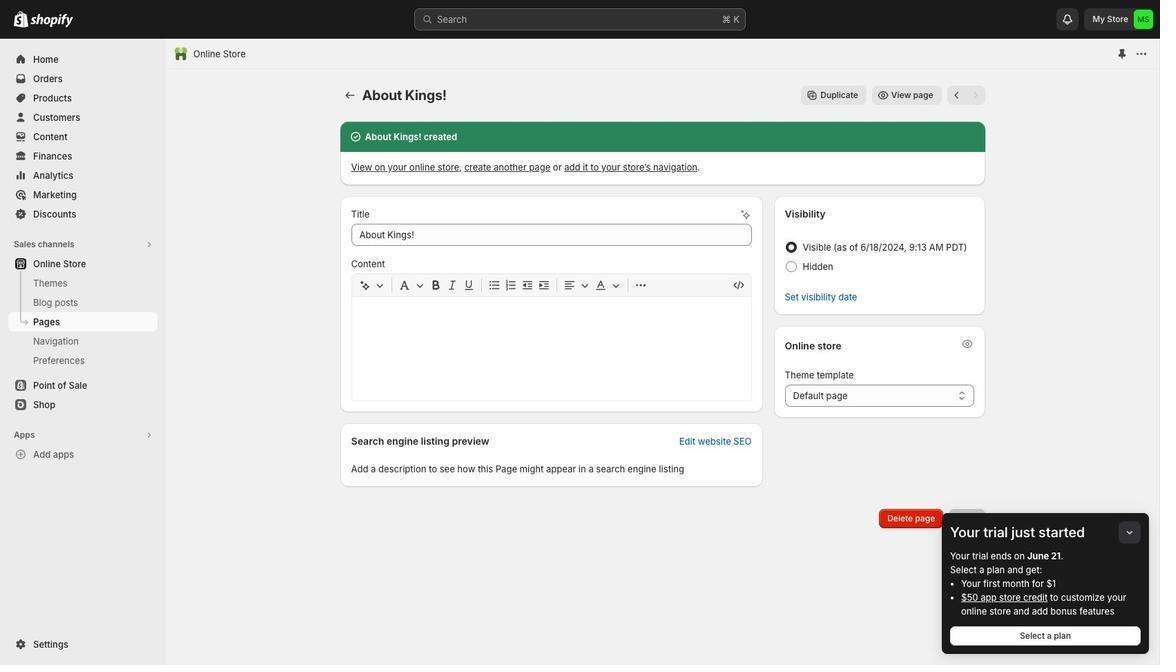 Task type: describe. For each thing, give the bounding box(es) containing it.
my store image
[[1134, 10, 1153, 29]]

1 horizontal spatial shopify image
[[30, 14, 73, 28]]

online store image
[[174, 47, 188, 61]]



Task type: vqa. For each thing, say whether or not it's contained in the screenshot.
the bottommost Your
no



Task type: locate. For each thing, give the bounding box(es) containing it.
0 horizontal spatial shopify image
[[14, 11, 28, 28]]

shopify image
[[14, 11, 28, 28], [30, 14, 73, 28]]



